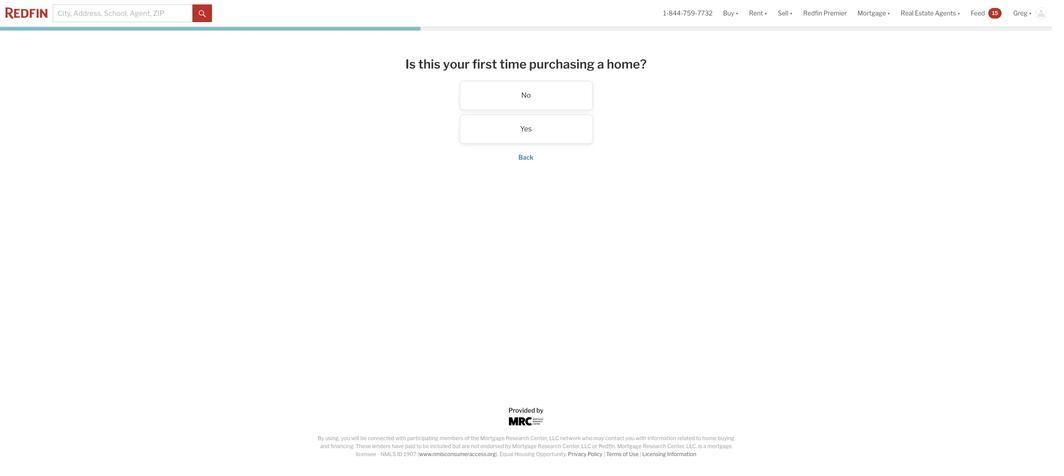 Task type: vqa. For each thing, say whether or not it's contained in the screenshot.
Center,
yes



Task type: locate. For each thing, give the bounding box(es) containing it.
you right "contact"
[[626, 435, 635, 442]]

this
[[419, 57, 441, 72]]

rent ▾
[[750, 9, 768, 17]]

but
[[453, 443, 461, 450]]

llc up privacy policy link
[[582, 443, 591, 450]]

2 with from the left
[[636, 435, 647, 442]]

first
[[473, 57, 497, 72]]

to up is
[[697, 435, 702, 442]]

▾ right greg
[[1030, 9, 1032, 17]]

center, down network
[[563, 443, 581, 450]]

the
[[471, 435, 479, 442]]

| right use
[[640, 451, 642, 458]]

mortgage research center image
[[509, 418, 544, 426]]

research
[[506, 435, 530, 442], [538, 443, 562, 450], [643, 443, 667, 450]]

sell ▾ button
[[778, 0, 793, 27]]

agents
[[936, 9, 957, 17]]

may
[[594, 435, 605, 442]]

▾ for sell ▾
[[790, 9, 793, 17]]

llc
[[550, 435, 559, 442], [582, 443, 591, 450]]

0 horizontal spatial you
[[341, 435, 350, 442]]

center, up information
[[668, 443, 686, 450]]

back
[[519, 154, 534, 161]]

no
[[522, 91, 531, 99]]

0 horizontal spatial center,
[[531, 435, 548, 442]]

greg ▾
[[1014, 9, 1032, 17]]

2 ▾ from the left
[[765, 9, 768, 17]]

▾ right agents
[[958, 9, 961, 17]]

of left the
[[465, 435, 470, 442]]

mortgage inside dropdown button
[[858, 9, 887, 17]]

a home?
[[598, 57, 647, 72]]

mortgage up use
[[618, 443, 642, 450]]

0 horizontal spatial |
[[604, 451, 605, 458]]

information
[[668, 451, 697, 458]]

1 horizontal spatial by
[[537, 407, 544, 415]]

1 horizontal spatial you
[[626, 435, 635, 442]]

2 you from the left
[[626, 435, 635, 442]]

buy ▾ button
[[718, 0, 744, 27]]

0 horizontal spatial be
[[361, 435, 367, 442]]

llc up opportunity.
[[550, 435, 559, 442]]

4 ▾ from the left
[[888, 9, 891, 17]]

).
[[496, 451, 499, 458]]

2 horizontal spatial center,
[[668, 443, 686, 450]]

equal
[[500, 451, 514, 458]]

center, up opportunity.
[[531, 435, 548, 442]]

be up the these
[[361, 435, 367, 442]]

| down redfin.
[[604, 451, 605, 458]]

by
[[537, 407, 544, 415], [505, 443, 511, 450]]

are
[[462, 443, 470, 450]]

center,
[[531, 435, 548, 442], [563, 443, 581, 450], [668, 443, 686, 450]]

by up mortgage research center image
[[537, 407, 544, 415]]

research up licensing
[[643, 443, 667, 450]]

yes
[[520, 125, 532, 133]]

1-
[[664, 9, 669, 17]]

1 horizontal spatial llc
[[582, 443, 591, 450]]

7732
[[698, 9, 713, 17]]

is this your first time purchasing a home?
[[406, 57, 647, 72]]

▾ inside dropdown button
[[958, 9, 961, 17]]

▾ right 'buy'
[[736, 9, 739, 17]]

1-844-759-7732 link
[[664, 9, 713, 17]]

0 horizontal spatial of
[[465, 435, 470, 442]]

research up housing
[[506, 435, 530, 442]]

1 vertical spatial be
[[423, 443, 429, 450]]

to
[[697, 435, 702, 442], [417, 443, 422, 450]]

1 vertical spatial of
[[623, 451, 628, 458]]

back button
[[519, 154, 534, 161]]

real estate agents ▾ link
[[901, 0, 961, 27]]

with up the have
[[396, 435, 406, 442]]

0 horizontal spatial by
[[505, 443, 511, 450]]

1 vertical spatial llc
[[582, 443, 591, 450]]

www.nmlsconsumeraccess.org ). equal housing opportunity. privacy policy | terms of use | licensing information
[[419, 451, 697, 458]]

mortgage ▾ button
[[853, 0, 896, 27]]

1 horizontal spatial |
[[640, 451, 642, 458]]

sell ▾ button
[[773, 0, 798, 27]]

5 ▾ from the left
[[958, 9, 961, 17]]

▾ left real
[[888, 9, 891, 17]]

by using, you will be connected with participating members of the mortgage research center, llc network who may contact you with information related to home buying and financing. these lenders have paid to be included but are not endorsed by mortgage research center, llc or redfin. mortgage research center, llc. is a mortgage licensee - nmls id 1907 (
[[318, 435, 735, 458]]

of inside by using, you will be connected with participating members of the mortgage research center, llc network who may contact you with information related to home buying and financing. these lenders have paid to be included but are not endorsed by mortgage research center, llc or redfin. mortgage research center, llc. is a mortgage licensee - nmls id 1907 (
[[465, 435, 470, 442]]

is
[[699, 443, 703, 450]]

0 vertical spatial llc
[[550, 435, 559, 442]]

buy
[[724, 9, 735, 17]]

mortgage
[[858, 9, 887, 17], [481, 435, 505, 442], [513, 443, 537, 450], [618, 443, 642, 450]]

with
[[396, 435, 406, 442], [636, 435, 647, 442]]

mortgage up housing
[[513, 443, 537, 450]]

to up (
[[417, 443, 422, 450]]

research up opportunity.
[[538, 443, 562, 450]]

▾ right sell
[[790, 9, 793, 17]]

submit search image
[[199, 10, 206, 17]]

mortgage
[[708, 443, 732, 450]]

▾ right the 'rent'
[[765, 9, 768, 17]]

and
[[320, 443, 330, 450]]

mortgage left real
[[858, 9, 887, 17]]

1 ▾ from the left
[[736, 9, 739, 17]]

0 vertical spatial of
[[465, 435, 470, 442]]

www.nmlsconsumeraccess.org link
[[419, 451, 496, 458]]

redfin.
[[599, 443, 616, 450]]

0 horizontal spatial with
[[396, 435, 406, 442]]

6 ▾ from the left
[[1030, 9, 1032, 17]]

sell
[[778, 9, 789, 17]]

▾
[[736, 9, 739, 17], [765, 9, 768, 17], [790, 9, 793, 17], [888, 9, 891, 17], [958, 9, 961, 17], [1030, 9, 1032, 17]]

lenders
[[372, 443, 391, 450]]

you up financing. at bottom left
[[341, 435, 350, 442]]

using,
[[326, 435, 340, 442]]

terms
[[607, 451, 622, 458]]

3 ▾ from the left
[[790, 9, 793, 17]]

2 horizontal spatial research
[[643, 443, 667, 450]]

1 vertical spatial by
[[505, 443, 511, 450]]

with up use
[[636, 435, 647, 442]]

1 vertical spatial to
[[417, 443, 422, 450]]

0 vertical spatial be
[[361, 435, 367, 442]]

by up the equal
[[505, 443, 511, 450]]

opportunity.
[[536, 451, 567, 458]]

related
[[678, 435, 695, 442]]

1 horizontal spatial with
[[636, 435, 647, 442]]

1 horizontal spatial to
[[697, 435, 702, 442]]

your
[[443, 57, 470, 72]]

redfin premier
[[804, 9, 847, 17]]

(
[[418, 451, 419, 458]]

of left use
[[623, 451, 628, 458]]

you
[[341, 435, 350, 442], [626, 435, 635, 442]]

1 horizontal spatial of
[[623, 451, 628, 458]]

financing.
[[331, 443, 355, 450]]

0 vertical spatial by
[[537, 407, 544, 415]]

be down participating
[[423, 443, 429, 450]]

greg
[[1014, 9, 1028, 17]]

1 horizontal spatial research
[[538, 443, 562, 450]]

City, Address, School, Agent, ZIP search field
[[53, 4, 193, 22]]

▾ for greg ▾
[[1030, 9, 1032, 17]]

buying
[[718, 435, 735, 442]]

of
[[465, 435, 470, 442], [623, 451, 628, 458]]

1 with from the left
[[396, 435, 406, 442]]



Task type: describe. For each thing, give the bounding box(es) containing it.
feed
[[971, 9, 986, 17]]

connected
[[368, 435, 395, 442]]

1 horizontal spatial center,
[[563, 443, 581, 450]]

time
[[500, 57, 527, 72]]

network
[[561, 435, 581, 442]]

premier
[[824, 9, 847, 17]]

privacy
[[568, 451, 587, 458]]

-
[[378, 451, 380, 458]]

endorsed
[[481, 443, 504, 450]]

information
[[648, 435, 677, 442]]

buy ▾ button
[[724, 0, 739, 27]]

1 | from the left
[[604, 451, 605, 458]]

▾ for buy ▾
[[736, 9, 739, 17]]

who
[[582, 435, 593, 442]]

housing
[[515, 451, 535, 458]]

contact
[[606, 435, 625, 442]]

15
[[993, 10, 999, 16]]

real estate agents ▾
[[901, 9, 961, 17]]

▾ for rent ▾
[[765, 9, 768, 17]]

rent ▾ button
[[744, 0, 773, 27]]

mortgage ▾ button
[[858, 0, 891, 27]]

real
[[901, 9, 914, 17]]

participating
[[407, 435, 439, 442]]

licensing
[[643, 451, 667, 458]]

have
[[392, 443, 404, 450]]

0 horizontal spatial to
[[417, 443, 422, 450]]

sell ▾
[[778, 9, 793, 17]]

of for terms
[[623, 451, 628, 458]]

use
[[629, 451, 639, 458]]

provided
[[509, 407, 535, 415]]

redfin premier button
[[798, 0, 853, 27]]

nmls
[[381, 451, 396, 458]]

will
[[351, 435, 360, 442]]

844-
[[669, 9, 684, 17]]

redfin
[[804, 9, 823, 17]]

is this your first time purchasing a home? option group
[[349, 81, 704, 144]]

mortgage up the endorsed
[[481, 435, 505, 442]]

0 horizontal spatial research
[[506, 435, 530, 442]]

mortgage ▾
[[858, 9, 891, 17]]

www.nmlsconsumeraccess.org
[[419, 451, 496, 458]]

id
[[397, 451, 403, 458]]

members
[[440, 435, 464, 442]]

licensee
[[356, 451, 376, 458]]

a
[[704, 443, 707, 450]]

provided by
[[509, 407, 544, 415]]

1 you from the left
[[341, 435, 350, 442]]

not
[[471, 443, 480, 450]]

of for members
[[465, 435, 470, 442]]

0 vertical spatial to
[[697, 435, 702, 442]]

1907
[[404, 451, 417, 458]]

▾ for mortgage ▾
[[888, 9, 891, 17]]

licensing information link
[[643, 451, 697, 458]]

estate
[[916, 9, 934, 17]]

terms of use link
[[607, 451, 639, 458]]

real estate agents ▾ button
[[896, 0, 966, 27]]

home
[[703, 435, 717, 442]]

purchasing
[[530, 57, 595, 72]]

1-844-759-7732
[[664, 9, 713, 17]]

0 horizontal spatial llc
[[550, 435, 559, 442]]

1 horizontal spatial be
[[423, 443, 429, 450]]

buy ▾
[[724, 9, 739, 17]]

is
[[406, 57, 416, 72]]

these
[[356, 443, 371, 450]]

or
[[593, 443, 598, 450]]

by
[[318, 435, 324, 442]]

policy
[[588, 451, 603, 458]]

privacy policy link
[[568, 451, 603, 458]]

rent
[[750, 9, 764, 17]]

included
[[430, 443, 452, 450]]

paid
[[405, 443, 416, 450]]

759-
[[684, 9, 698, 17]]

rent ▾ button
[[750, 0, 768, 27]]

by inside by using, you will be connected with participating members of the mortgage research center, llc network who may contact you with information related to home buying and financing. these lenders have paid to be included but are not endorsed by mortgage research center, llc or redfin. mortgage research center, llc. is a mortgage licensee - nmls id 1907 (
[[505, 443, 511, 450]]

2 | from the left
[[640, 451, 642, 458]]



